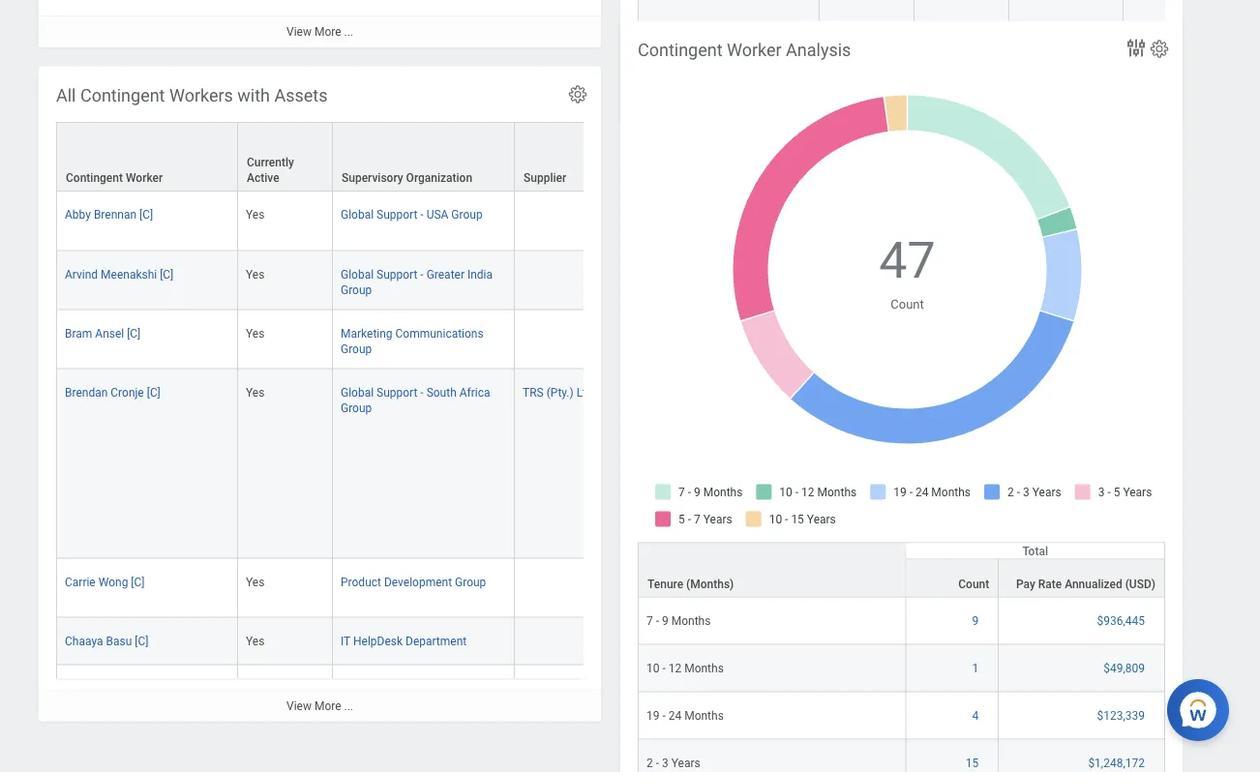 Task type: describe. For each thing, give the bounding box(es) containing it.
chaaya
[[65, 634, 103, 648]]

row containing abby brennan [c]
[[56, 191, 1260, 250]]

[c] for chaaya basu [c]
[[135, 634, 148, 648]]

[c] for olivia price [c]
[[707, 43, 721, 57]]

product development group
[[341, 575, 486, 588]]

row containing olivia price [c]
[[638, 27, 1260, 74]]

díaz
[[107, 681, 129, 695]]

4 button
[[972, 708, 982, 724]]

bram
[[65, 326, 92, 340]]

contingent worker analysis element
[[620, 21, 1183, 772]]

global support - greater india group
[[341, 267, 493, 296]]

- left latam at the bottom
[[420, 681, 424, 695]]

3
[[662, 757, 669, 770]]

contingent worker
[[66, 171, 163, 184]]

with
[[237, 85, 270, 105]]

(pty.)
[[546, 385, 574, 399]]

more for contingent worker labor spend ii element
[[896, 100, 923, 114]]

latam
[[426, 681, 464, 695]]

view more ... inside all contingent workers with assets "element"
[[287, 699, 353, 713]]

communications
[[395, 326, 484, 340]]

pay rate annualized (usd)
[[1016, 577, 1156, 591]]

abby brennan [c]
[[65, 208, 153, 221]]

global for global support - greater india group
[[341, 267, 374, 280]]

arvind meenakshi [c]
[[65, 267, 174, 280]]

assets
[[274, 85, 328, 105]]

organization
[[406, 171, 472, 184]]

claudia díaz gonzález [c]
[[65, 681, 196, 695]]

$1,248,172 button
[[1088, 756, 1148, 771]]

row containing 19 - 24 months
[[638, 693, 1165, 740]]

africa
[[459, 385, 490, 399]]

tenure (months)
[[648, 577, 734, 591]]

count inside 47 count
[[891, 296, 924, 311]]

olivia price [c]
[[647, 43, 721, 57]]

supervisory organization
[[342, 171, 472, 184]]

usa
[[426, 208, 448, 221]]

1
[[972, 662, 979, 675]]

brendan cronje [c]
[[65, 385, 160, 399]]

marketing communications group
[[341, 326, 484, 355]]

... for contingent worker quarterly spend element
[[344, 25, 353, 38]]

yes for arvind meenakshi [c]
[[246, 267, 265, 280]]

view more ... for contingent worker quarterly spend element
[[287, 25, 353, 38]]

row containing claudia díaz gonzález [c]
[[56, 665, 1260, 746]]

2
[[647, 757, 653, 770]]

it
[[341, 634, 350, 648]]

view more ... for contingent worker labor spend ii element
[[868, 100, 935, 114]]

row containing brendan cronje [c]
[[56, 369, 1260, 558]]

wong
[[98, 575, 128, 588]]

[c] right gonzález
[[183, 681, 196, 695]]

- inside global support - greater india group
[[420, 267, 424, 280]]

tenure (months) button
[[639, 544, 905, 597]]

global support - greater india group link
[[341, 263, 493, 296]]

[c] for carrie wong [c]
[[131, 575, 145, 588]]

bram ansel [c] link
[[65, 322, 141, 340]]

count inside popup button
[[958, 577, 989, 591]]

it helpdesk department link
[[341, 630, 467, 648]]

... for contingent worker labor spend ii element
[[926, 100, 935, 114]]

view inside all contingent workers with assets "element"
[[287, 699, 312, 713]]

contingent for contingent worker
[[66, 171, 123, 184]]

configure all contingent workers with assets image
[[567, 84, 588, 105]]

global for global support - latam group
[[341, 681, 374, 695]]

10 - 12 months
[[647, 662, 724, 675]]

worker for contingent worker analysis
[[727, 40, 782, 60]]

rate
[[1038, 577, 1062, 591]]

$49,809 button
[[1104, 661, 1148, 676]]

[c] for bram ansel [c]
[[127, 326, 141, 340]]

yes for chaaya basu [c]
[[246, 634, 265, 648]]

9 inside button
[[972, 614, 979, 628]]

$936,445 button
[[1097, 613, 1148, 629]]

south
[[426, 385, 457, 399]]

olivia price [c] link
[[647, 39, 721, 57]]

greater
[[426, 267, 465, 280]]

ltd
[[577, 385, 593, 399]]

19 - 24 months element
[[647, 705, 724, 723]]

yes for carrie wong [c]
[[246, 575, 265, 588]]

10 - 12 months element
[[647, 658, 724, 675]]

$123,339 button
[[1097, 708, 1148, 724]]

development
[[384, 575, 452, 588]]

total button
[[906, 544, 1164, 559]]

1 9 from the left
[[662, 614, 669, 628]]

annualized
[[1065, 577, 1122, 591]]

all contingent workers with assets
[[56, 85, 328, 105]]

department
[[406, 634, 467, 648]]

count button
[[906, 560, 998, 597]]

marketing communications group link
[[341, 322, 484, 355]]

contingent worker button
[[57, 123, 237, 190]]

global for global support - usa group
[[341, 208, 374, 221]]

total
[[1023, 545, 1048, 558]]

tenure
[[648, 577, 683, 591]]

4
[[972, 709, 979, 723]]

yes for bram ansel [c]
[[246, 326, 265, 340]]

$936,445
[[1097, 614, 1145, 628]]

global support - south africa group
[[341, 385, 490, 414]]

supplier
[[524, 171, 566, 184]]

support for latam
[[377, 681, 418, 695]]

- left usa
[[420, 208, 424, 221]]

2 - 3 years element
[[647, 753, 700, 770]]

product
[[341, 575, 381, 588]]

row containing 2 - 3 years
[[638, 740, 1165, 772]]

2 - 3 years
[[647, 757, 700, 770]]

(usd)
[[1125, 577, 1156, 591]]

months for 10 - 12 months
[[684, 662, 724, 675]]

brendan
[[65, 385, 108, 399]]

claudia
[[65, 681, 104, 695]]

view more ... link for contingent worker labor spend ii element
[[620, 91, 1183, 123]]

trs (pty.) ltd
[[523, 385, 593, 399]]

worker for contingent worker
[[126, 171, 163, 184]]

arvind
[[65, 267, 98, 280]]

bram ansel [c]
[[65, 326, 141, 340]]

[c] for brendan cronje [c]
[[147, 385, 160, 399]]

claudia díaz gonzález [c] link
[[65, 678, 196, 695]]

support for greater
[[377, 267, 418, 280]]



Task type: vqa. For each thing, say whether or not it's contained in the screenshot.
first the Global from the top
yes



Task type: locate. For each thing, give the bounding box(es) containing it.
group inside global support - greater india group
[[341, 282, 372, 296]]

global down marketing
[[341, 385, 374, 399]]

india
[[467, 267, 493, 280]]

more for contingent worker quarterly spend element
[[314, 25, 341, 38]]

contingent for contingent worker analysis
[[638, 40, 723, 60]]

2 vertical spatial view more ...
[[287, 699, 353, 713]]

pay
[[1016, 577, 1035, 591]]

row containing 7 - 9 months
[[638, 598, 1165, 645]]

currently active column header
[[238, 122, 333, 192]]

group inside marketing communications group
[[341, 342, 372, 355]]

global for global support - south africa group
[[341, 385, 374, 399]]

(months)
[[686, 577, 734, 591]]

carrie wong [c] link
[[65, 571, 145, 588]]

helpdesk
[[353, 634, 403, 648]]

worker inside popup button
[[126, 171, 163, 184]]

price
[[678, 43, 704, 57]]

trs (pty.) ltd link
[[523, 381, 593, 399]]

years
[[671, 757, 700, 770]]

row containing currently active
[[56, 122, 1260, 192]]

3 global from the top
[[341, 385, 374, 399]]

[c] right meenakshi
[[160, 267, 174, 280]]

chaaya basu [c]
[[65, 634, 148, 648]]

pay rate annualized (usd) button
[[999, 560, 1164, 597]]

- left greater
[[420, 267, 424, 280]]

3 support from the top
[[377, 385, 418, 399]]

15 button
[[966, 756, 982, 771]]

- right 7
[[656, 614, 659, 628]]

months inside the '19 - 24 months' element
[[684, 709, 724, 723]]

2 vertical spatial months
[[684, 709, 724, 723]]

2 vertical spatial more
[[314, 699, 341, 713]]

$123,339
[[1097, 709, 1145, 723]]

[c] right brennan
[[139, 208, 153, 221]]

0 vertical spatial contingent
[[638, 40, 723, 60]]

[c] for abby brennan [c]
[[139, 208, 153, 221]]

currently active button
[[238, 123, 332, 190]]

1 vertical spatial ...
[[926, 100, 935, 114]]

1 support from the top
[[377, 208, 418, 221]]

2 vertical spatial contingent
[[66, 171, 123, 184]]

worker up brennan
[[126, 171, 163, 184]]

marketing
[[341, 326, 393, 340]]

view inside contingent worker quarterly spend element
[[287, 25, 312, 38]]

gonzález
[[132, 681, 180, 695]]

carrie wong [c]
[[65, 575, 145, 588]]

1 global from the top
[[341, 208, 374, 221]]

global support - latam group link
[[341, 678, 498, 695]]

worker right the price
[[727, 40, 782, 60]]

yes
[[828, 43, 846, 57], [246, 208, 265, 221], [246, 267, 265, 280], [246, 326, 265, 340], [246, 385, 265, 399], [246, 575, 265, 588], [246, 634, 265, 648]]

support for south
[[377, 385, 418, 399]]

- inside global support - south africa group
[[420, 385, 424, 399]]

1 vertical spatial view more ...
[[868, 100, 935, 114]]

global support - latam group
[[341, 681, 498, 695]]

1 vertical spatial worker
[[126, 171, 163, 184]]

more inside contingent worker labor spend ii element
[[896, 100, 923, 114]]

2 support from the top
[[377, 267, 418, 280]]

row containing total
[[638, 543, 1165, 598]]

global
[[341, 208, 374, 221], [341, 267, 374, 280], [341, 385, 374, 399], [341, 681, 374, 695]]

all contingent workers with assets element
[[39, 66, 1260, 772]]

arvind meenakshi [c] link
[[65, 263, 174, 280]]

row containing count
[[638, 559, 1165, 598]]

[c] inside contingent worker labor spend ii element
[[707, 43, 721, 57]]

1 vertical spatial contingent
[[80, 85, 165, 105]]

row containing bram ansel [c]
[[56, 310, 1260, 369]]

...
[[344, 25, 353, 38], [926, 100, 935, 114], [344, 699, 353, 713]]

47 count
[[879, 231, 936, 311]]

basu
[[106, 634, 132, 648]]

product development group link
[[341, 571, 486, 588]]

support inside global support - south africa group
[[377, 385, 418, 399]]

0 vertical spatial view more ... link
[[39, 15, 601, 47]]

7 - 9 months element
[[647, 610, 711, 628]]

olivia
[[647, 43, 675, 57]]

brennan
[[94, 208, 137, 221]]

0 vertical spatial worker
[[727, 40, 782, 60]]

months right 12 at the right bottom of page
[[684, 662, 724, 675]]

0 vertical spatial ...
[[344, 25, 353, 38]]

19 - 24 months
[[647, 709, 724, 723]]

-
[[420, 208, 424, 221], [420, 267, 424, 280], [420, 385, 424, 399], [656, 614, 659, 628], [662, 662, 666, 675], [420, 681, 424, 695], [662, 709, 666, 723], [656, 757, 659, 770]]

yes for olivia price [c]
[[828, 43, 846, 57]]

contingent worker column header
[[56, 122, 238, 192]]

12
[[669, 662, 682, 675]]

yes for brendan cronje [c]
[[246, 385, 265, 399]]

10
[[647, 662, 660, 675]]

chaaya basu [c] link
[[65, 630, 148, 648]]

1 horizontal spatial count
[[958, 577, 989, 591]]

yes inside contingent worker labor spend ii element
[[828, 43, 846, 57]]

abby brennan [c] link
[[65, 204, 153, 221]]

support down supervisory organization
[[377, 208, 418, 221]]

24
[[669, 709, 682, 723]]

row
[[638, 0, 1260, 27], [638, 27, 1260, 74], [638, 74, 1260, 133], [56, 122, 1260, 192], [56, 191, 1260, 250], [56, 250, 1260, 310], [56, 310, 1260, 369], [56, 369, 1260, 558], [638, 543, 1165, 598], [56, 558, 1260, 618], [638, 559, 1165, 598], [638, 598, 1165, 645], [56, 618, 1260, 665], [638, 645, 1165, 693], [56, 665, 1260, 746], [638, 693, 1165, 740], [638, 740, 1165, 772]]

... inside contingent worker labor spend ii element
[[926, 100, 935, 114]]

support down it helpdesk department at the bottom left of the page
[[377, 681, 418, 695]]

0 vertical spatial more
[[314, 25, 341, 38]]

meenakshi
[[101, 267, 157, 280]]

row containing arvind meenakshi [c]
[[56, 250, 1260, 310]]

view
[[287, 25, 312, 38], [868, 100, 893, 114], [287, 699, 312, 713]]

[c] right the price
[[707, 43, 721, 57]]

[c] right basu
[[135, 634, 148, 648]]

contingent worker quarterly spend element
[[39, 0, 601, 47]]

contingent inside the contingent worker analysis element
[[638, 40, 723, 60]]

view inside contingent worker labor spend ii element
[[868, 100, 893, 114]]

support left south
[[377, 385, 418, 399]]

2 vertical spatial view
[[287, 699, 312, 713]]

support left greater
[[377, 267, 418, 280]]

2 vertical spatial ...
[[344, 699, 353, 713]]

7 - 9 months
[[647, 614, 711, 628]]

brendan cronje [c] link
[[65, 381, 160, 399]]

months for 19 - 24 months
[[684, 709, 724, 723]]

view more ... inside contingent worker quarterly spend element
[[287, 25, 353, 38]]

carrie
[[65, 575, 96, 588]]

$1,248,172
[[1088, 757, 1145, 770]]

global down supervisory
[[341, 208, 374, 221]]

1 vertical spatial view
[[868, 100, 893, 114]]

0 horizontal spatial 9
[[662, 614, 669, 628]]

months right 24
[[684, 709, 724, 723]]

[c] right "ansel"
[[127, 326, 141, 340]]

months for 7 - 9 months
[[671, 614, 711, 628]]

- right 10 at the right
[[662, 662, 666, 675]]

9 right 7
[[662, 614, 669, 628]]

group
[[451, 208, 483, 221], [341, 282, 372, 296], [341, 342, 372, 355], [341, 401, 372, 414], [455, 575, 486, 588], [467, 681, 498, 695]]

all
[[56, 85, 76, 105]]

0 horizontal spatial worker
[[126, 171, 163, 184]]

- left south
[[420, 385, 424, 399]]

4 global from the top
[[341, 681, 374, 695]]

view for contingent worker labor spend ii element
[[868, 100, 893, 114]]

more inside all contingent workers with assets "element"
[[314, 699, 341, 713]]

0 vertical spatial months
[[671, 614, 711, 628]]

worker
[[727, 40, 782, 60], [126, 171, 163, 184]]

1 button
[[972, 661, 982, 676]]

months inside 10 - 12 months element
[[684, 662, 724, 675]]

1 vertical spatial view more ... link
[[620, 91, 1183, 123]]

trs
[[523, 385, 544, 399]]

group inside global support - south africa group
[[341, 401, 372, 414]]

[c] right "wong"
[[131, 575, 145, 588]]

02/21/2011
[[1131, 43, 1193, 57]]

4 support from the top
[[377, 681, 418, 695]]

0 vertical spatial view
[[287, 25, 312, 38]]

9 button
[[972, 613, 982, 629]]

supervisory organization column header
[[333, 122, 515, 192]]

- right 2
[[656, 757, 659, 770]]

7
[[647, 614, 653, 628]]

contingent inside contingent worker popup button
[[66, 171, 123, 184]]

global down it
[[341, 681, 374, 695]]

configure and view chart data image
[[1125, 36, 1148, 60]]

... inside contingent worker quarterly spend element
[[344, 25, 353, 38]]

1 horizontal spatial 9
[[972, 614, 979, 628]]

months inside 7 - 9 months element
[[671, 614, 711, 628]]

it helpdesk department
[[341, 634, 467, 648]]

1 vertical spatial months
[[684, 662, 724, 675]]

more
[[314, 25, 341, 38], [896, 100, 923, 114], [314, 699, 341, 713]]

0 vertical spatial view more ...
[[287, 25, 353, 38]]

support inside global support - greater india group
[[377, 267, 418, 280]]

cronje
[[111, 385, 144, 399]]

more inside contingent worker quarterly spend element
[[314, 25, 341, 38]]

view more ... inside contingent worker labor spend ii element
[[868, 100, 935, 114]]

[c] right cronje
[[147, 385, 160, 399]]

cell
[[638, 0, 820, 27], [820, 0, 915, 27], [915, 0, 1010, 27], [1010, 0, 1124, 27], [1124, 0, 1219, 27], [915, 27, 1010, 74], [1010, 27, 1124, 74], [638, 74, 820, 133], [820, 74, 915, 133], [915, 74, 1010, 133], [1010, 74, 1124, 133], [1124, 74, 1219, 133], [238, 665, 333, 746], [515, 665, 678, 746]]

workers
[[169, 85, 233, 105]]

supervisory
[[342, 171, 403, 184]]

support for usa
[[377, 208, 418, 221]]

2 9 from the left
[[972, 614, 979, 628]]

47 button
[[879, 227, 939, 295]]

2 global from the top
[[341, 267, 374, 280]]

configure contingent worker analysis image
[[1149, 38, 1170, 60]]

support
[[377, 208, 418, 221], [377, 267, 418, 280], [377, 385, 418, 399], [377, 681, 418, 695]]

row containing 10 - 12 months
[[638, 645, 1165, 693]]

global inside global support - south africa group
[[341, 385, 374, 399]]

count down 47 button
[[891, 296, 924, 311]]

9 up 1
[[972, 614, 979, 628]]

0 vertical spatial count
[[891, 296, 924, 311]]

... inside all contingent workers with assets "element"
[[344, 699, 353, 713]]

9
[[662, 614, 669, 628], [972, 614, 979, 628]]

[c] for arvind meenakshi [c]
[[160, 267, 174, 280]]

global up marketing
[[341, 267, 374, 280]]

2 vertical spatial view more ... link
[[39, 690, 601, 722]]

global inside global support - greater india group
[[341, 267, 374, 280]]

0 horizontal spatial count
[[891, 296, 924, 311]]

currently active
[[247, 155, 294, 184]]

abby
[[65, 208, 91, 221]]

15
[[966, 757, 979, 770]]

view more ... link for contingent worker quarterly spend element
[[39, 15, 601, 47]]

months down tenure (months) on the right bottom of page
[[671, 614, 711, 628]]

ansel
[[95, 326, 124, 340]]

[c]
[[707, 43, 721, 57], [139, 208, 153, 221], [160, 267, 174, 280], [127, 326, 141, 340], [147, 385, 160, 399], [131, 575, 145, 588], [135, 634, 148, 648], [183, 681, 196, 695]]

1 vertical spatial count
[[958, 577, 989, 591]]

row containing carrie wong [c]
[[56, 558, 1260, 618]]

currently
[[247, 155, 294, 169]]

1 vertical spatial more
[[896, 100, 923, 114]]

yes for abby brennan [c]
[[246, 208, 265, 221]]

view for contingent worker quarterly spend element
[[287, 25, 312, 38]]

row containing chaaya basu [c]
[[56, 618, 1260, 665]]

count up 9 button
[[958, 577, 989, 591]]

1 horizontal spatial worker
[[727, 40, 782, 60]]

contingent worker labor spend ii element
[[620, 0, 1260, 133]]

19
[[647, 709, 660, 723]]

- right 19
[[662, 709, 666, 723]]



